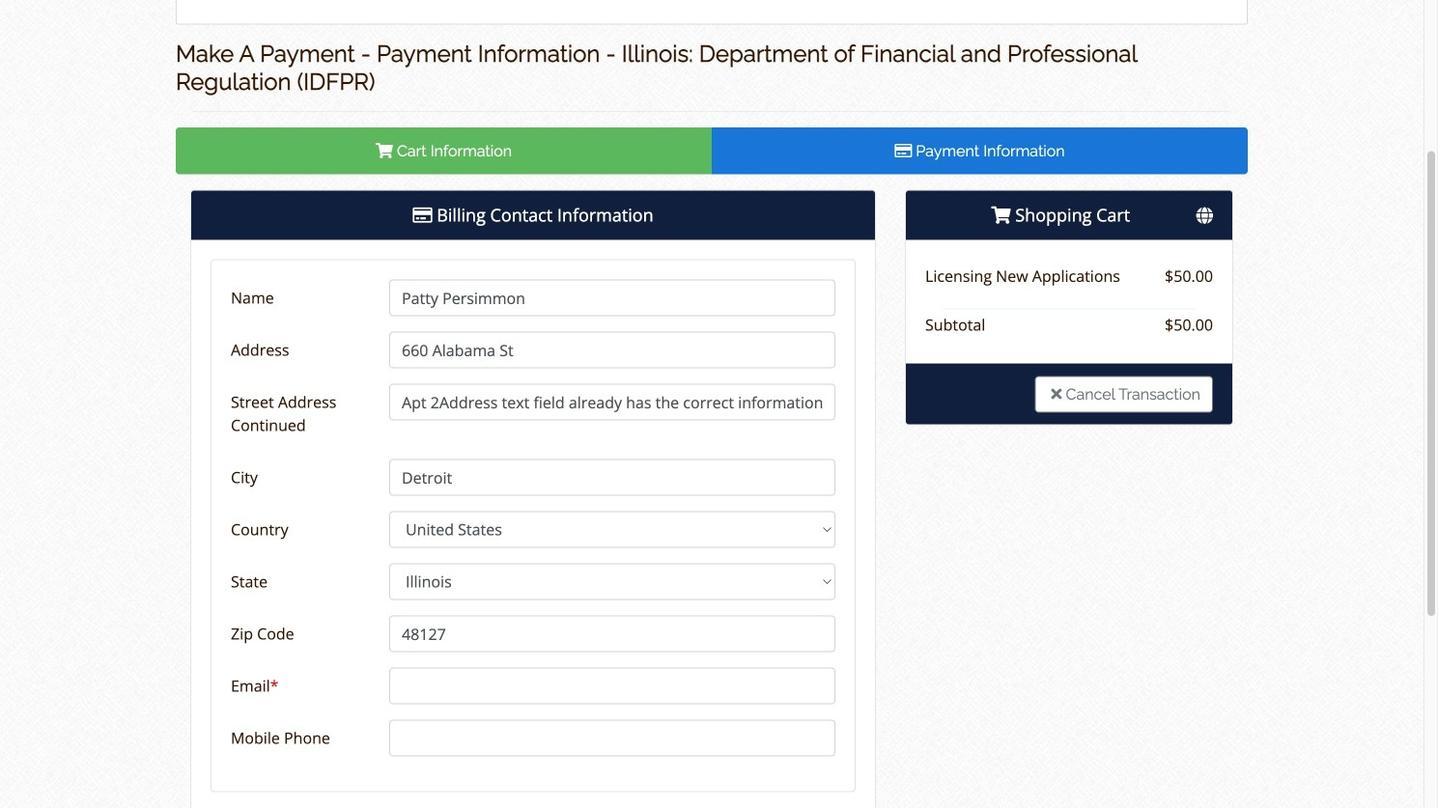 Task type: describe. For each thing, give the bounding box(es) containing it.
remove image
[[1052, 387, 1062, 402]]

0 vertical spatial credit card image
[[895, 143, 913, 159]]

0 horizontal spatial credit card image
[[413, 207, 433, 224]]

shopping cart image
[[992, 207, 1011, 224]]



Task type: vqa. For each thing, say whether or not it's contained in the screenshot.
What is a Credit Card Security Code? Icon at top right
no



Task type: locate. For each thing, give the bounding box(es) containing it.
None email field
[[389, 668, 836, 705]]

None text field
[[389, 280, 836, 317], [389, 332, 836, 369], [389, 616, 836, 653], [389, 721, 836, 757], [389, 280, 836, 317], [389, 332, 836, 369], [389, 616, 836, 653], [389, 721, 836, 757]]

shopping cart image
[[376, 143, 393, 159]]

navigation
[[176, 0, 1249, 25]]

web image
[[1197, 208, 1214, 225]]

1 horizontal spatial credit card image
[[895, 143, 913, 159]]

1 vertical spatial credit card image
[[413, 207, 433, 224]]

credit card image
[[895, 143, 913, 159], [413, 207, 433, 224]]

None text field
[[389, 384, 836, 421], [389, 460, 836, 496], [389, 384, 836, 421], [389, 460, 836, 496]]



